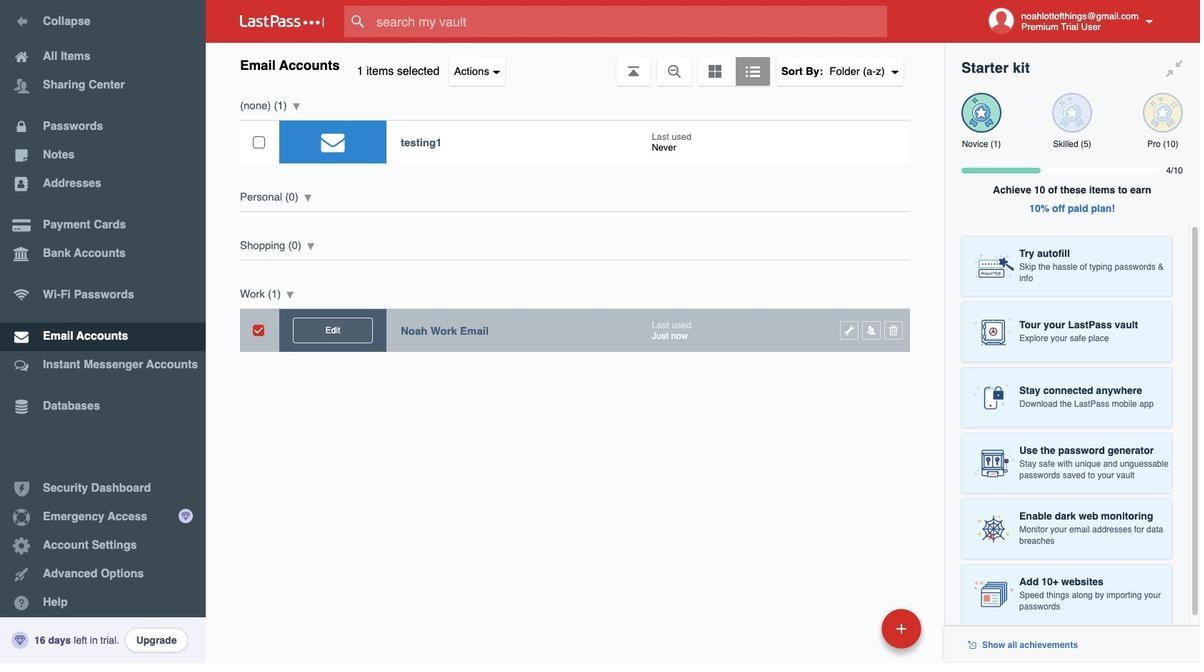 Task type: vqa. For each thing, say whether or not it's contained in the screenshot.
LastPass 'image'
yes



Task type: describe. For each thing, give the bounding box(es) containing it.
new item navigation
[[784, 605, 930, 664]]

main navigation navigation
[[0, 0, 206, 664]]



Task type: locate. For each thing, give the bounding box(es) containing it.
lastpass image
[[240, 15, 324, 28]]

Search search field
[[344, 6, 915, 37]]

search my vault text field
[[344, 6, 915, 37]]

new item element
[[784, 609, 927, 650]]

vault options navigation
[[206, 43, 945, 86]]



